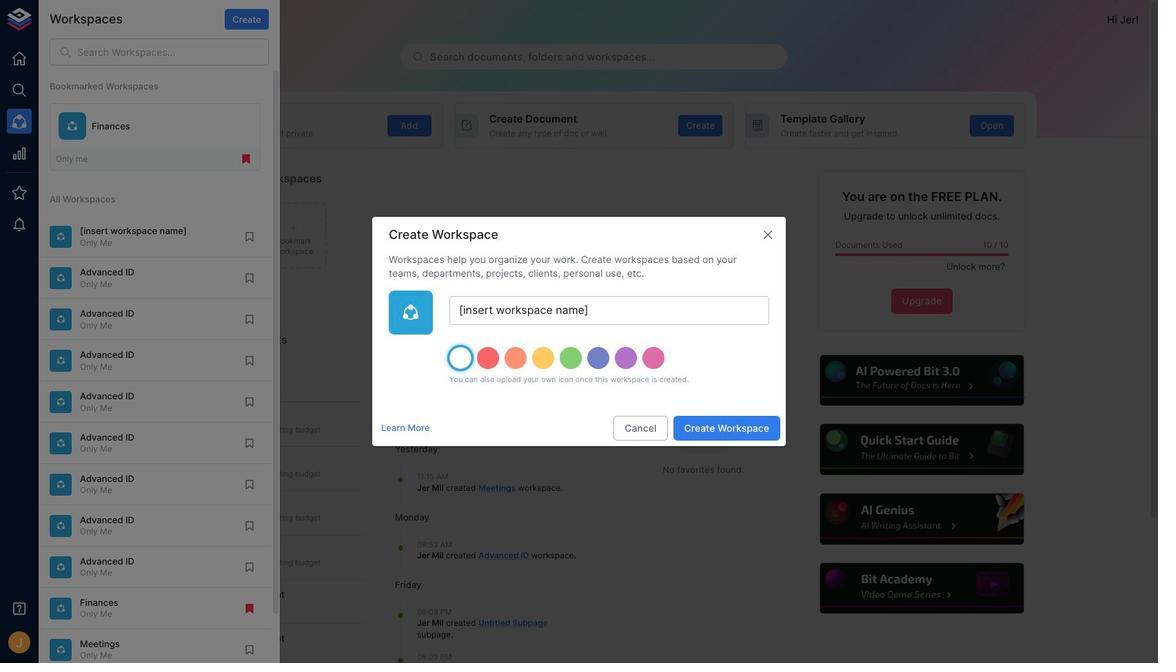 Task type: describe. For each thing, give the bounding box(es) containing it.
5 bookmark image from the top
[[243, 562, 256, 574]]

4 help image from the top
[[818, 562, 1026, 617]]

3 bookmark image from the top
[[243, 314, 256, 326]]

Search Workspaces... text field
[[77, 39, 269, 66]]

1 vertical spatial remove bookmark image
[[243, 603, 256, 616]]

2 bookmark image from the top
[[243, 272, 256, 285]]

1 bookmark image from the top
[[243, 231, 256, 243]]

1 bookmark image from the top
[[243, 396, 256, 409]]

4 bookmark image from the top
[[243, 520, 256, 533]]

3 help image from the top
[[818, 492, 1026, 547]]



Task type: vqa. For each thing, say whether or not it's contained in the screenshot.
second the help image from the bottom
yes



Task type: locate. For each thing, give the bounding box(es) containing it.
2 bookmark image from the top
[[243, 438, 256, 450]]

1 help image from the top
[[818, 354, 1026, 408]]

bookmark image
[[243, 396, 256, 409], [243, 438, 256, 450], [243, 479, 256, 491], [243, 520, 256, 533]]

0 vertical spatial remove bookmark image
[[240, 153, 252, 166]]

remove bookmark image
[[240, 153, 252, 166], [243, 603, 256, 616]]

dialog
[[372, 217, 786, 447]]

2 help image from the top
[[818, 423, 1026, 478]]

4 bookmark image from the top
[[243, 355, 256, 367]]

bookmark image
[[243, 231, 256, 243], [243, 272, 256, 285], [243, 314, 256, 326], [243, 355, 256, 367], [243, 562, 256, 574], [243, 644, 256, 657]]

Marketing Team, Project X, Personal, etc. text field
[[450, 297, 769, 326]]

3 bookmark image from the top
[[243, 479, 256, 491]]

help image
[[818, 354, 1026, 408], [818, 423, 1026, 478], [818, 492, 1026, 547], [818, 562, 1026, 617]]

6 bookmark image from the top
[[243, 644, 256, 657]]



